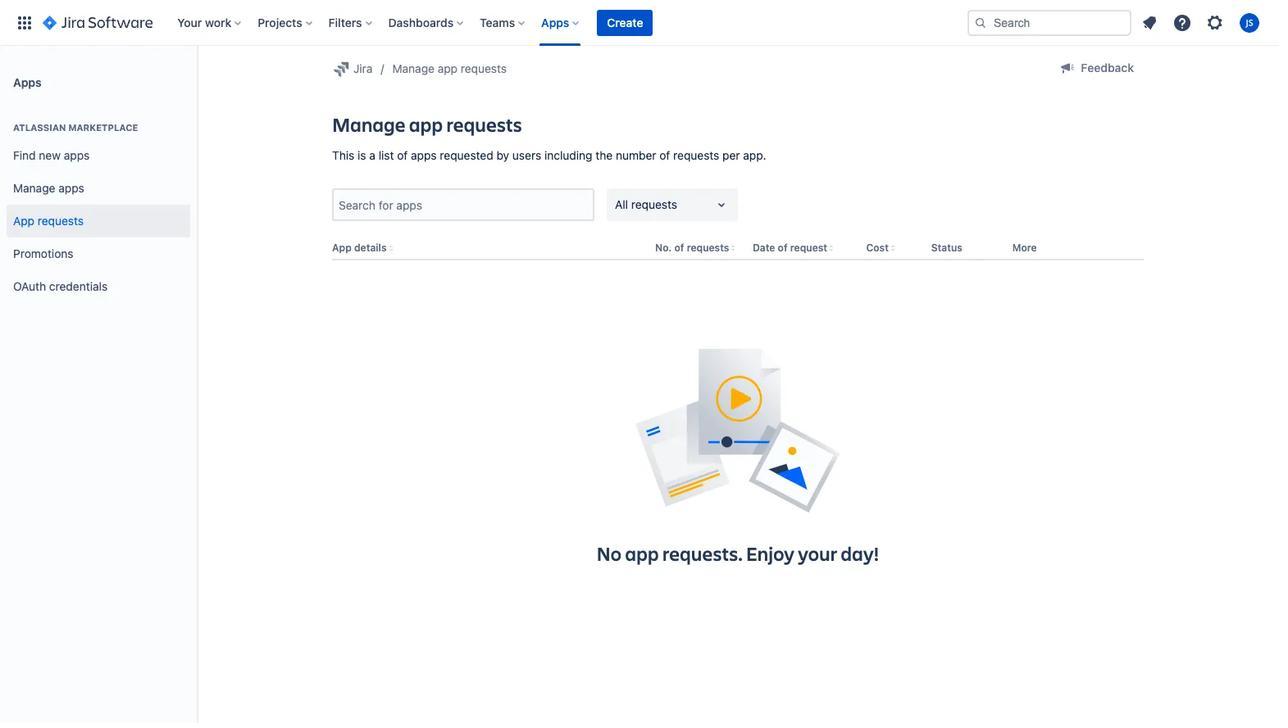 Task type: locate. For each thing, give the bounding box(es) containing it.
app up requested
[[409, 112, 443, 138]]

manage
[[392, 61, 434, 75], [332, 112, 406, 138], [13, 181, 55, 195]]

projects
[[258, 15, 302, 29]]

app details button
[[332, 242, 387, 255]]

jira
[[353, 61, 373, 75]]

manage inside manage apps "link"
[[13, 181, 55, 195]]

requests up requested
[[446, 112, 522, 138]]

app up promotions
[[13, 214, 35, 228]]

banner containing your work
[[0, 0, 1279, 46]]

app
[[13, 214, 35, 228], [332, 242, 352, 255]]

date
[[753, 242, 775, 255]]

apps
[[541, 15, 569, 29], [13, 75, 42, 89]]

app left details
[[332, 242, 352, 255]]

requests down manage apps
[[38, 214, 84, 228]]

find
[[13, 148, 36, 162]]

all
[[615, 198, 628, 212]]

cost button
[[866, 242, 889, 255]]

new
[[39, 148, 61, 162]]

settings image
[[1205, 13, 1225, 32]]

app for app requests
[[13, 214, 35, 228]]

banner
[[0, 0, 1279, 46]]

promotions link
[[7, 238, 190, 271]]

the
[[596, 148, 613, 162]]

search image
[[974, 16, 987, 29]]

your profile and settings image
[[1240, 13, 1259, 32]]

oauth
[[13, 279, 46, 293]]

requests
[[461, 61, 507, 75], [446, 112, 522, 138], [673, 148, 719, 162], [631, 198, 677, 212], [38, 214, 84, 228], [687, 242, 729, 255]]

cost
[[866, 242, 889, 255]]

context icon image
[[332, 59, 352, 79], [332, 59, 352, 79]]

manage app requests up requested
[[332, 112, 522, 138]]

manage app requests
[[392, 61, 507, 75], [332, 112, 522, 138]]

1 horizontal spatial app
[[332, 242, 352, 255]]

requests right all
[[631, 198, 677, 212]]

0 horizontal spatial app
[[13, 214, 35, 228]]

Search for requested apps field
[[334, 191, 593, 220]]

apps right new
[[64, 148, 90, 162]]

apps up atlassian
[[13, 75, 42, 89]]

apps right "teams" dropdown button
[[541, 15, 569, 29]]

no.
[[655, 242, 672, 255]]

of
[[397, 148, 408, 162], [659, 148, 670, 162], [674, 242, 684, 255], [778, 242, 788, 255]]

open image
[[712, 195, 731, 215]]

manage app requests down dashboards popup button
[[392, 61, 507, 75]]

app down dashboards popup button
[[438, 61, 458, 75]]

1 horizontal spatial apps
[[541, 15, 569, 29]]

no app requests. enjoy your day!
[[596, 541, 879, 567]]

manage down dashboards
[[392, 61, 434, 75]]

requests down primary element at the top of page
[[461, 61, 507, 75]]

is
[[358, 148, 366, 162]]

feedback
[[1081, 61, 1134, 75]]

manage apps link
[[7, 172, 190, 205]]

requests right no.
[[687, 242, 729, 255]]

2 vertical spatial app
[[625, 541, 659, 567]]

this is a list of apps requested by users including the number of requests per app.
[[332, 148, 766, 162]]

app requests
[[13, 214, 84, 228]]

1 vertical spatial app
[[409, 112, 443, 138]]

apps button
[[536, 9, 586, 36]]

date of request button
[[753, 242, 827, 255]]

apps down find new apps
[[58, 181, 84, 195]]

promotions
[[13, 246, 73, 260]]

no. of requests
[[655, 242, 729, 255]]

0 vertical spatial apps
[[541, 15, 569, 29]]

appswitcher icon image
[[15, 13, 34, 32]]

manage inside manage app requests link
[[392, 61, 434, 75]]

2 vertical spatial manage
[[13, 181, 55, 195]]

oauth credentials
[[13, 279, 108, 293]]

per
[[722, 148, 740, 162]]

manage up a
[[332, 112, 406, 138]]

find new apps
[[13, 148, 90, 162]]

app inside atlassian marketplace group
[[13, 214, 35, 228]]

0 vertical spatial manage
[[392, 61, 434, 75]]

a
[[369, 148, 375, 162]]

app right no
[[625, 541, 659, 567]]

apps inside "link"
[[58, 181, 84, 195]]

status
[[931, 242, 963, 255]]

manage for manage apps "link"
[[13, 181, 55, 195]]

app details
[[332, 242, 387, 255]]

0 vertical spatial app
[[438, 61, 458, 75]]

number
[[616, 148, 656, 162]]

manage down find
[[13, 181, 55, 195]]

apps
[[64, 148, 90, 162], [411, 148, 437, 162], [58, 181, 84, 195]]

apps inside 'link'
[[64, 148, 90, 162]]

jira software image
[[43, 13, 153, 32], [43, 13, 153, 32]]

filters button
[[324, 9, 378, 36]]

more
[[1012, 242, 1037, 255]]

1 vertical spatial apps
[[13, 75, 42, 89]]

enjoy
[[746, 541, 795, 567]]

0 vertical spatial app
[[13, 214, 35, 228]]

create
[[607, 15, 643, 29]]

app requests link
[[7, 205, 190, 238]]

app
[[438, 61, 458, 75], [409, 112, 443, 138], [625, 541, 659, 567]]

1 vertical spatial app
[[332, 242, 352, 255]]



Task type: describe. For each thing, give the bounding box(es) containing it.
credentials
[[49, 279, 108, 293]]

apps right list
[[411, 148, 437, 162]]

atlassian
[[13, 122, 66, 133]]

no. of requests button
[[655, 242, 729, 255]]

jira link
[[332, 59, 373, 79]]

manage app requests link
[[392, 59, 507, 79]]

this
[[332, 148, 354, 162]]

manage for manage app requests link
[[392, 61, 434, 75]]

your work button
[[172, 9, 248, 36]]

including
[[544, 148, 592, 162]]

requested
[[440, 148, 493, 162]]

of right list
[[397, 148, 408, 162]]

your work
[[177, 15, 231, 29]]

date of request
[[753, 242, 827, 255]]

work
[[205, 15, 231, 29]]

create button
[[597, 9, 653, 36]]

apps inside dropdown button
[[541, 15, 569, 29]]

requests.
[[662, 541, 743, 567]]

teams button
[[475, 9, 531, 36]]

by
[[496, 148, 509, 162]]

atlassian marketplace group
[[7, 105, 190, 308]]

of right number
[[659, 148, 670, 162]]

all requests
[[615, 198, 677, 212]]

1 vertical spatial manage
[[332, 112, 406, 138]]

oauth credentials link
[[7, 271, 190, 303]]

find new apps link
[[7, 139, 190, 172]]

manage apps
[[13, 181, 84, 195]]

request
[[790, 242, 827, 255]]

dashboards button
[[383, 9, 470, 36]]

app.
[[743, 148, 766, 162]]

requests inside atlassian marketplace group
[[38, 214, 84, 228]]

requests left per
[[673, 148, 719, 162]]

app for app details
[[332, 242, 352, 255]]

your
[[798, 541, 837, 567]]

dashboards
[[388, 15, 454, 29]]

filters
[[328, 15, 362, 29]]

marketplace
[[68, 122, 138, 133]]

sidebar navigation image
[[179, 66, 215, 98]]

notifications image
[[1140, 13, 1159, 32]]

of right no.
[[674, 242, 684, 255]]

no
[[596, 541, 622, 567]]

primary element
[[10, 0, 967, 46]]

your
[[177, 15, 202, 29]]

0 horizontal spatial apps
[[13, 75, 42, 89]]

app inside manage app requests link
[[438, 61, 458, 75]]

details
[[354, 242, 387, 255]]

projects button
[[253, 9, 319, 36]]

list
[[379, 148, 394, 162]]

of right date
[[778, 242, 788, 255]]

atlassian marketplace
[[13, 122, 138, 133]]

day!
[[841, 541, 879, 567]]

help image
[[1172, 13, 1192, 32]]

1 vertical spatial manage app requests
[[332, 112, 522, 138]]

Search field
[[967, 9, 1131, 36]]

feedback button
[[1048, 55, 1144, 81]]

0 vertical spatial manage app requests
[[392, 61, 507, 75]]

teams
[[480, 15, 515, 29]]

users
[[512, 148, 541, 162]]



Task type: vqa. For each thing, say whether or not it's contained in the screenshot.
"Promotions" link
yes



